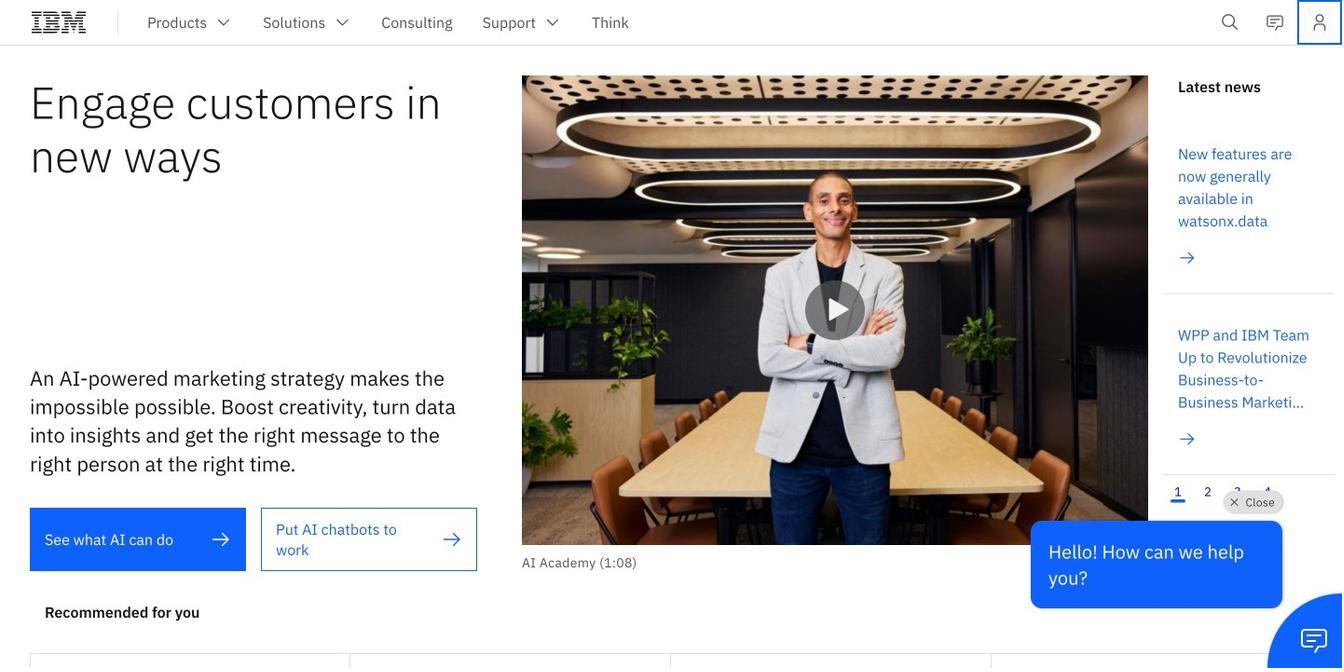 Task type: vqa. For each thing, say whether or not it's contained in the screenshot.
Let's talk element
no



Task type: describe. For each thing, give the bounding box(es) containing it.
open the chat window image
[[1299, 625, 1329, 655]]



